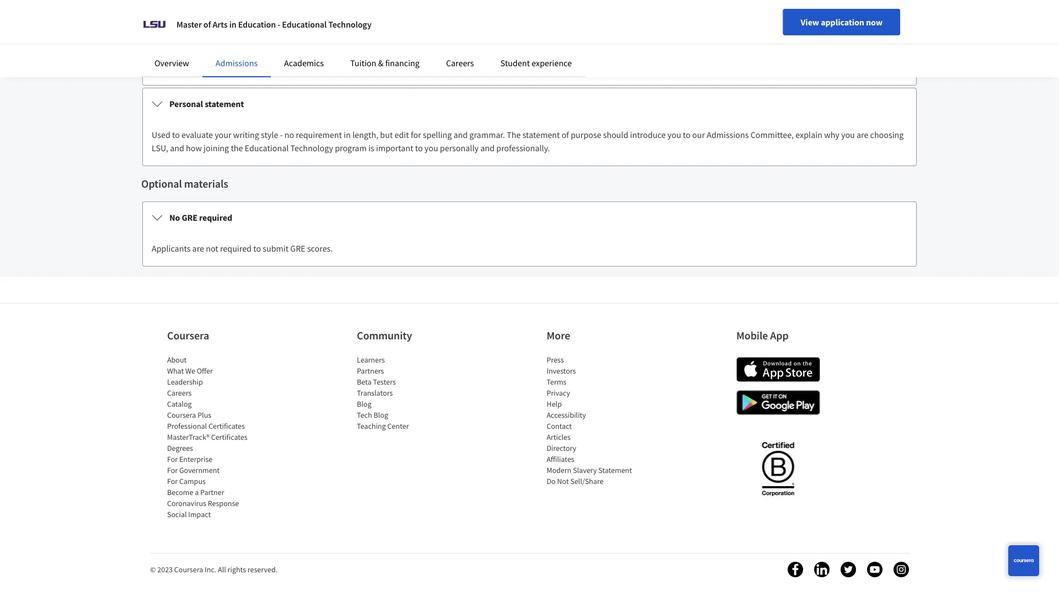 Task type: locate. For each thing, give the bounding box(es) containing it.
help
[[547, 399, 562, 409]]

educational down style
[[245, 142, 289, 153]]

optional
[[141, 177, 182, 191]]

learners partners beta testers translators blog tech blog teaching center
[[357, 355, 409, 431]]

0 vertical spatial for
[[167, 454, 178, 464]]

to right used
[[172, 129, 180, 140]]

coronavirus
[[167, 498, 206, 508]]

investors link
[[547, 366, 576, 376]]

you inside upload unofficial transcripts of all undergraduate, graduate, or post baccalaureate course work in the application if available (can review on unofficial transcripts). make sure that you order the official transcripts to be sent to gradonline@lsu.edu.
[[806, 49, 820, 60]]

1 horizontal spatial statement
[[523, 129, 560, 140]]

0 vertical spatial transcripts
[[199, 18, 241, 29]]

careers link left work at the left
[[446, 57, 474, 68]]

for down degrees link
[[167, 454, 178, 464]]

2 vertical spatial for
[[167, 476, 178, 486]]

for up for campus link
[[167, 465, 178, 475]]

upload unofficial transcripts of all undergraduate, graduate, or post baccalaureate course work in the application if available (can review on unofficial transcripts). make sure that you order the official transcripts to be sent to gradonline@lsu.edu.
[[152, 49, 882, 73]]

© 2023 coursera inc. all rights reserved.
[[150, 565, 278, 575]]

3 list from the left
[[547, 354, 641, 487]]

coursera youtube image
[[868, 562, 883, 577]]

download on the app store image
[[737, 357, 821, 382]]

logo of certified b corporation image
[[756, 435, 801, 502]]

about link
[[167, 355, 187, 365]]

3 for from the top
[[167, 476, 178, 486]]

list containing press
[[547, 354, 641, 487]]

coursera down catalog link
[[167, 410, 196, 420]]

1 vertical spatial in
[[504, 49, 511, 60]]

1 horizontal spatial are
[[857, 129, 869, 140]]

your
[[215, 129, 232, 140]]

coursera facebook image
[[788, 562, 804, 577]]

0 horizontal spatial gre
[[182, 212, 198, 223]]

requirement
[[296, 129, 342, 140]]

0 horizontal spatial unofficial
[[180, 49, 215, 60]]

admissions right be
[[216, 57, 258, 68]]

1 unofficial from the left
[[180, 49, 215, 60]]

to left be
[[193, 62, 201, 73]]

you right that
[[806, 49, 820, 60]]

a
[[195, 487, 199, 497]]

in right work at the left
[[504, 49, 511, 60]]

and down 'grammar.'
[[481, 142, 495, 153]]

unofficial up be
[[180, 49, 215, 60]]

1 horizontal spatial unofficial
[[668, 49, 702, 60]]

blog up 'tech'
[[357, 399, 372, 409]]

0 horizontal spatial application
[[526, 49, 568, 60]]

to down for
[[415, 142, 423, 153]]

statement
[[599, 465, 632, 475]]

of left arts in the left of the page
[[204, 19, 211, 30]]

tech blog link
[[357, 410, 388, 420]]

terms link
[[547, 377, 567, 387]]

transcripts inside dropdown button
[[199, 18, 241, 29]]

©
[[150, 565, 156, 575]]

1 horizontal spatial of
[[258, 49, 265, 60]]

why
[[825, 129, 840, 140]]

the down the writing
[[231, 142, 243, 153]]

1 vertical spatial certificates
[[211, 432, 248, 442]]

are inside used to evaluate your writing style - no requirement in length, but edit for spelling and grammar. the statement of purpose should introduce you to our admissions committee, explain why you are choosing lsu, and how joining the educational technology program is important to you personally and professionally.
[[857, 129, 869, 140]]

certificates down professional certificates link
[[211, 432, 248, 442]]

professional certificates link
[[167, 421, 245, 431]]

gradonline@lsu.edu.
[[241, 62, 317, 73]]

blog
[[357, 399, 372, 409], [374, 410, 388, 420]]

1 horizontal spatial careers link
[[446, 57, 474, 68]]

materials
[[184, 177, 228, 191]]

1 vertical spatial admissions
[[707, 129, 749, 140]]

directory
[[547, 443, 577, 453]]

of left the all
[[258, 49, 265, 60]]

degrees link
[[167, 443, 193, 453]]

articles
[[547, 432, 571, 442]]

1 vertical spatial transcripts
[[217, 49, 256, 60]]

1 vertical spatial careers link
[[167, 388, 192, 398]]

1 vertical spatial for
[[167, 465, 178, 475]]

statement inside used to evaluate your writing style - no requirement in length, but edit for spelling and grammar. the statement of purpose should introduce you to our admissions committee, explain why you are choosing lsu, and how joining the educational technology program is important to you personally and professionally.
[[523, 129, 560, 140]]

1 vertical spatial technology
[[291, 142, 333, 153]]

2 horizontal spatial of
[[562, 129, 569, 140]]

unofficial right on
[[668, 49, 702, 60]]

statement
[[205, 98, 244, 109], [523, 129, 560, 140]]

educational
[[282, 19, 327, 30], [245, 142, 289, 153]]

are left choosing
[[857, 129, 869, 140]]

2 list from the left
[[357, 354, 451, 432]]

1 horizontal spatial admissions
[[707, 129, 749, 140]]

for campus link
[[167, 476, 206, 486]]

do
[[547, 476, 556, 486]]

0 vertical spatial -
[[278, 19, 281, 30]]

professional
[[167, 421, 207, 431]]

0 vertical spatial certificates
[[209, 421, 245, 431]]

1 vertical spatial gre
[[290, 243, 306, 254]]

lsu,
[[152, 142, 168, 153]]

0 vertical spatial careers
[[446, 57, 474, 68]]

contact link
[[547, 421, 572, 431]]

and up personally
[[454, 129, 468, 140]]

writing
[[233, 129, 259, 140]]

of inside upload unofficial transcripts of all undergraduate, graduate, or post baccalaureate course work in the application if available (can review on unofficial transcripts). make sure that you order the official transcripts to be sent to gradonline@lsu.edu.
[[258, 49, 265, 60]]

program
[[335, 142, 367, 153]]

required right not
[[220, 243, 252, 254]]

0 vertical spatial are
[[857, 129, 869, 140]]

certificates up mastertrack® certificates link
[[209, 421, 245, 431]]

partner
[[200, 487, 224, 497]]

louisiana state university logo image
[[141, 11, 168, 38]]

careers left work at the left
[[446, 57, 474, 68]]

sell/share
[[571, 476, 604, 486]]

app
[[771, 329, 789, 342]]

- right education on the top
[[278, 19, 281, 30]]

application
[[821, 17, 865, 28], [526, 49, 568, 60]]

2 vertical spatial coursera
[[174, 565, 203, 575]]

0 horizontal spatial the
[[231, 142, 243, 153]]

leadership
[[167, 377, 203, 387]]

1 horizontal spatial application
[[821, 17, 865, 28]]

privacy
[[547, 388, 570, 398]]

0 horizontal spatial statement
[[205, 98, 244, 109]]

careers link up catalog
[[167, 388, 192, 398]]

investors
[[547, 366, 576, 376]]

0 vertical spatial blog
[[357, 399, 372, 409]]

0 horizontal spatial list
[[167, 354, 261, 520]]

1 horizontal spatial the
[[512, 49, 525, 60]]

0 horizontal spatial are
[[192, 243, 204, 254]]

list containing about
[[167, 354, 261, 520]]

plus
[[198, 410, 211, 420]]

statement up your
[[205, 98, 244, 109]]

gre right 'no' on the top left of the page
[[182, 212, 198, 223]]

application inside button
[[821, 17, 865, 28]]

blog link
[[357, 399, 372, 409]]

in right arts in the left of the page
[[229, 19, 237, 30]]

coursera
[[167, 329, 209, 342], [167, 410, 196, 420], [174, 565, 203, 575]]

2 horizontal spatial in
[[504, 49, 511, 60]]

coursera up 'about'
[[167, 329, 209, 342]]

to left submit at left
[[253, 243, 261, 254]]

in inside used to evaluate your writing style - no requirement in length, but edit for spelling and grammar. the statement of purpose should introduce you to our admissions committee, explain why you are choosing lsu, and how joining the educational technology program is important to you personally and professionally.
[[344, 129, 351, 140]]

personal statement
[[169, 98, 244, 109]]

personal statement button
[[143, 88, 917, 119]]

technology
[[329, 19, 372, 30], [291, 142, 333, 153]]

0 horizontal spatial careers
[[167, 388, 192, 398]]

of left purpose
[[562, 129, 569, 140]]

1 vertical spatial statement
[[523, 129, 560, 140]]

0 vertical spatial of
[[204, 19, 211, 30]]

admissions right our
[[707, 129, 749, 140]]

2 vertical spatial of
[[562, 129, 569, 140]]

1 horizontal spatial blog
[[374, 410, 388, 420]]

coursera left inc.
[[174, 565, 203, 575]]

technology up graduate,
[[329, 19, 372, 30]]

1 vertical spatial -
[[280, 129, 283, 140]]

application left now
[[821, 17, 865, 28]]

1 horizontal spatial list
[[357, 354, 451, 432]]

post
[[385, 49, 401, 60]]

1 vertical spatial careers
[[167, 388, 192, 398]]

1 horizontal spatial in
[[344, 129, 351, 140]]

- left the no
[[280, 129, 283, 140]]

you
[[806, 49, 820, 60], [668, 129, 682, 140], [842, 129, 855, 140], [425, 142, 438, 153]]

0 vertical spatial statement
[[205, 98, 244, 109]]

affiliates link
[[547, 454, 575, 464]]

coursera plus link
[[167, 410, 211, 420]]

statement up professionally.
[[523, 129, 560, 140]]

degrees
[[167, 443, 193, 453]]

joining
[[204, 142, 229, 153]]

do not sell/share link
[[547, 476, 604, 486]]

testers
[[373, 377, 396, 387]]

educational up "undergraduate,"
[[282, 19, 327, 30]]

response
[[208, 498, 239, 508]]

about what we offer leadership careers catalog coursera plus professional certificates mastertrack® certificates degrees for enterprise for government for campus become a partner coronavirus response social impact
[[167, 355, 248, 519]]

coursera twitter image
[[841, 562, 857, 577]]

1 vertical spatial application
[[526, 49, 568, 60]]

2 vertical spatial in
[[344, 129, 351, 140]]

1 vertical spatial coursera
[[167, 410, 196, 420]]

0 vertical spatial in
[[229, 19, 237, 30]]

technology down requirement
[[291, 142, 333, 153]]

social impact link
[[167, 509, 211, 519]]

to right 'sent'
[[231, 62, 239, 73]]

are left not
[[192, 243, 204, 254]]

are
[[857, 129, 869, 140], [192, 243, 204, 254]]

graduate,
[[338, 49, 374, 60]]

0 vertical spatial gre
[[182, 212, 198, 223]]

for up "become" on the bottom of page
[[167, 476, 178, 486]]

coronavirus response link
[[167, 498, 239, 508]]

the right order
[[843, 49, 855, 60]]

careers up catalog
[[167, 388, 192, 398]]

transcripts right official on the left
[[199, 18, 241, 29]]

2 horizontal spatial list
[[547, 354, 641, 487]]

0 horizontal spatial blog
[[357, 399, 372, 409]]

required up not
[[199, 212, 232, 223]]

1 vertical spatial of
[[258, 49, 265, 60]]

list
[[167, 354, 261, 520], [357, 354, 451, 432], [547, 354, 641, 487]]

coursera instagram image
[[894, 562, 910, 577]]

important
[[376, 142, 414, 153]]

mastertrack® certificates link
[[167, 432, 248, 442]]

2 horizontal spatial and
[[481, 142, 495, 153]]

transcripts up 'sent'
[[217, 49, 256, 60]]

required
[[199, 212, 232, 223], [220, 243, 252, 254]]

of inside used to evaluate your writing style - no requirement in length, but edit for spelling and grammar. the statement of purpose should introduce you to our admissions committee, explain why you are choosing lsu, and how joining the educational technology program is important to you personally and professionally.
[[562, 129, 569, 140]]

get it on google play image
[[737, 390, 821, 415]]

1 horizontal spatial and
[[454, 129, 468, 140]]

0 vertical spatial admissions
[[216, 57, 258, 68]]

list containing learners
[[357, 354, 451, 432]]

tuition & financing link
[[351, 57, 420, 68]]

0 horizontal spatial in
[[229, 19, 237, 30]]

the right work at the left
[[512, 49, 525, 60]]

educational inside used to evaluate your writing style - no requirement in length, but edit for spelling and grammar. the statement of purpose should introduce you to our admissions committee, explain why you are choosing lsu, and how joining the educational technology program is important to you personally and professionally.
[[245, 142, 289, 153]]

and
[[454, 129, 468, 140], [170, 142, 184, 153], [481, 142, 495, 153]]

gre left scores.
[[290, 243, 306, 254]]

student experience link
[[501, 57, 572, 68]]

0 vertical spatial required
[[199, 212, 232, 223]]

1 vertical spatial educational
[[245, 142, 289, 153]]

(can
[[611, 49, 628, 60]]

gre inside dropdown button
[[182, 212, 198, 223]]

1 vertical spatial blog
[[374, 410, 388, 420]]

in up program
[[344, 129, 351, 140]]

student experience
[[501, 57, 572, 68]]

to
[[193, 62, 201, 73], [231, 62, 239, 73], [172, 129, 180, 140], [683, 129, 691, 140], [415, 142, 423, 153], [253, 243, 261, 254]]

1 list from the left
[[167, 354, 261, 520]]

arts
[[213, 19, 228, 30]]

used
[[152, 129, 170, 140]]

application left if
[[526, 49, 568, 60]]

is
[[369, 142, 375, 153]]

transcripts down 'upload'
[[152, 62, 191, 73]]

if
[[570, 49, 575, 60]]

blog up teaching center link
[[374, 410, 388, 420]]

and left the how
[[170, 142, 184, 153]]

for government link
[[167, 465, 220, 475]]

available
[[576, 49, 610, 60]]

for enterprise link
[[167, 454, 213, 464]]

official
[[169, 18, 197, 29]]

0 vertical spatial application
[[821, 17, 865, 28]]

0 vertical spatial careers link
[[446, 57, 474, 68]]



Task type: vqa. For each thing, say whether or not it's contained in the screenshot.
course
yes



Task type: describe. For each thing, give the bounding box(es) containing it.
list for more
[[547, 354, 641, 487]]

for
[[411, 129, 421, 140]]

articles link
[[547, 432, 571, 442]]

application inside upload unofficial transcripts of all undergraduate, graduate, or post baccalaureate course work in the application if available (can review on unofficial transcripts). make sure that you order the official transcripts to be sent to gradonline@lsu.edu.
[[526, 49, 568, 60]]

campus
[[179, 476, 206, 486]]

list for coursera
[[167, 354, 261, 520]]

translators link
[[357, 388, 393, 398]]

we
[[185, 366, 195, 376]]

tech
[[357, 410, 372, 420]]

1 vertical spatial required
[[220, 243, 252, 254]]

used to evaluate your writing style - no requirement in length, but edit for spelling and grammar. the statement of purpose should introduce you to our admissions committee, explain why you are choosing lsu, and how joining the educational technology program is important to you personally and professionally.
[[152, 129, 904, 153]]

style
[[261, 129, 278, 140]]

you left our
[[668, 129, 682, 140]]

0 horizontal spatial and
[[170, 142, 184, 153]]

that
[[789, 49, 804, 60]]

community
[[357, 329, 412, 342]]

master of arts in education - educational technology
[[177, 19, 372, 30]]

the
[[507, 129, 521, 140]]

inc.
[[205, 565, 217, 575]]

press
[[547, 355, 564, 365]]

&
[[378, 57, 384, 68]]

view application now button
[[784, 9, 901, 35]]

technology inside used to evaluate your writing style - no requirement in length, but edit for spelling and grammar. the statement of purpose should introduce you to our admissions committee, explain why you are choosing lsu, and how joining the educational technology program is important to you personally and professionally.
[[291, 142, 333, 153]]

on
[[656, 49, 666, 60]]

be
[[202, 62, 212, 73]]

become a partner link
[[167, 487, 224, 497]]

enterprise
[[179, 454, 213, 464]]

mobile app
[[737, 329, 789, 342]]

the inside used to evaluate your writing style - no requirement in length, but edit for spelling and grammar. the statement of purpose should introduce you to our admissions committee, explain why you are choosing lsu, and how joining the educational technology program is important to you personally and professionally.
[[231, 142, 243, 153]]

coursera inside "about what we offer leadership careers catalog coursera plus professional certificates mastertrack® certificates degrees for enterprise for government for campus become a partner coronavirus response social impact"
[[167, 410, 196, 420]]

committee,
[[751, 129, 794, 140]]

modern slavery statement link
[[547, 465, 632, 475]]

scores.
[[307, 243, 333, 254]]

all
[[218, 565, 226, 575]]

beta
[[357, 377, 372, 387]]

0 vertical spatial technology
[[329, 19, 372, 30]]

review
[[630, 49, 655, 60]]

transcripts).
[[704, 49, 748, 60]]

choosing
[[871, 129, 904, 140]]

coursera linkedin image
[[815, 562, 830, 577]]

learners link
[[357, 355, 385, 365]]

2 for from the top
[[167, 465, 178, 475]]

order
[[821, 49, 841, 60]]

statement inside 'personal statement' dropdown button
[[205, 98, 244, 109]]

0 vertical spatial educational
[[282, 19, 327, 30]]

in inside upload unofficial transcripts of all undergraduate, graduate, or post baccalaureate course work in the application if available (can review on unofficial transcripts). make sure that you order the official transcripts to be sent to gradonline@lsu.edu.
[[504, 49, 511, 60]]

0 horizontal spatial admissions
[[216, 57, 258, 68]]

2 vertical spatial transcripts
[[152, 62, 191, 73]]

official transcripts
[[169, 18, 241, 29]]

slavery
[[573, 465, 597, 475]]

make
[[750, 49, 770, 60]]

0 horizontal spatial of
[[204, 19, 211, 30]]

but
[[380, 129, 393, 140]]

student
[[501, 57, 530, 68]]

tuition & financing
[[351, 57, 420, 68]]

0 vertical spatial coursera
[[167, 329, 209, 342]]

2 horizontal spatial the
[[843, 49, 855, 60]]

2023
[[157, 565, 173, 575]]

optional materials
[[141, 177, 228, 191]]

not
[[557, 476, 569, 486]]

2 unofficial from the left
[[668, 49, 702, 60]]

explain
[[796, 129, 823, 140]]

terms
[[547, 377, 567, 387]]

help link
[[547, 399, 562, 409]]

become
[[167, 487, 193, 497]]

view
[[801, 17, 820, 28]]

- inside used to evaluate your writing style - no requirement in length, but edit for spelling and grammar. the statement of purpose should introduce you to our admissions committee, explain why you are choosing lsu, and how joining the educational technology program is important to you personally and professionally.
[[280, 129, 283, 140]]

no
[[285, 129, 294, 140]]

government
[[179, 465, 220, 475]]

overview link
[[155, 57, 189, 68]]

you right why
[[842, 129, 855, 140]]

teaching center link
[[357, 421, 409, 431]]

tuition
[[351, 57, 377, 68]]

beta testers link
[[357, 377, 396, 387]]

required inside no gre required dropdown button
[[199, 212, 232, 223]]

1 horizontal spatial gre
[[290, 243, 306, 254]]

learners
[[357, 355, 385, 365]]

financing
[[385, 57, 420, 68]]

reserved.
[[248, 565, 278, 575]]

accessibility
[[547, 410, 586, 420]]

center
[[388, 421, 409, 431]]

mobile
[[737, 329, 769, 342]]

list for community
[[357, 354, 451, 432]]

admissions inside used to evaluate your writing style - no requirement in length, but edit for spelling and grammar. the statement of purpose should introduce you to our admissions committee, explain why you are choosing lsu, and how joining the educational technology program is important to you personally and professionally.
[[707, 129, 749, 140]]

education
[[238, 19, 276, 30]]

submit
[[263, 243, 289, 254]]

master
[[177, 19, 202, 30]]

experience
[[532, 57, 572, 68]]

about
[[167, 355, 187, 365]]

personal
[[169, 98, 203, 109]]

1 for from the top
[[167, 454, 178, 464]]

0 horizontal spatial careers link
[[167, 388, 192, 398]]

work
[[483, 49, 502, 60]]

no
[[169, 212, 180, 223]]

overview
[[155, 57, 189, 68]]

to left our
[[683, 129, 691, 140]]

view application now
[[801, 17, 883, 28]]

undergraduate,
[[278, 49, 336, 60]]

no gre required button
[[143, 202, 917, 233]]

1 vertical spatial are
[[192, 243, 204, 254]]

not
[[206, 243, 218, 254]]

1 horizontal spatial careers
[[446, 57, 474, 68]]

baccalaureate
[[403, 49, 455, 60]]

you down the spelling
[[425, 142, 438, 153]]

careers inside "about what we offer leadership careers catalog coursera plus professional certificates mastertrack® certificates degrees for enterprise for government for campus become a partner coronavirus response social impact"
[[167, 388, 192, 398]]

press investors terms privacy help accessibility contact articles directory affiliates modern slavery statement do not sell/share
[[547, 355, 632, 486]]

length,
[[353, 129, 379, 140]]

teaching
[[357, 421, 386, 431]]



